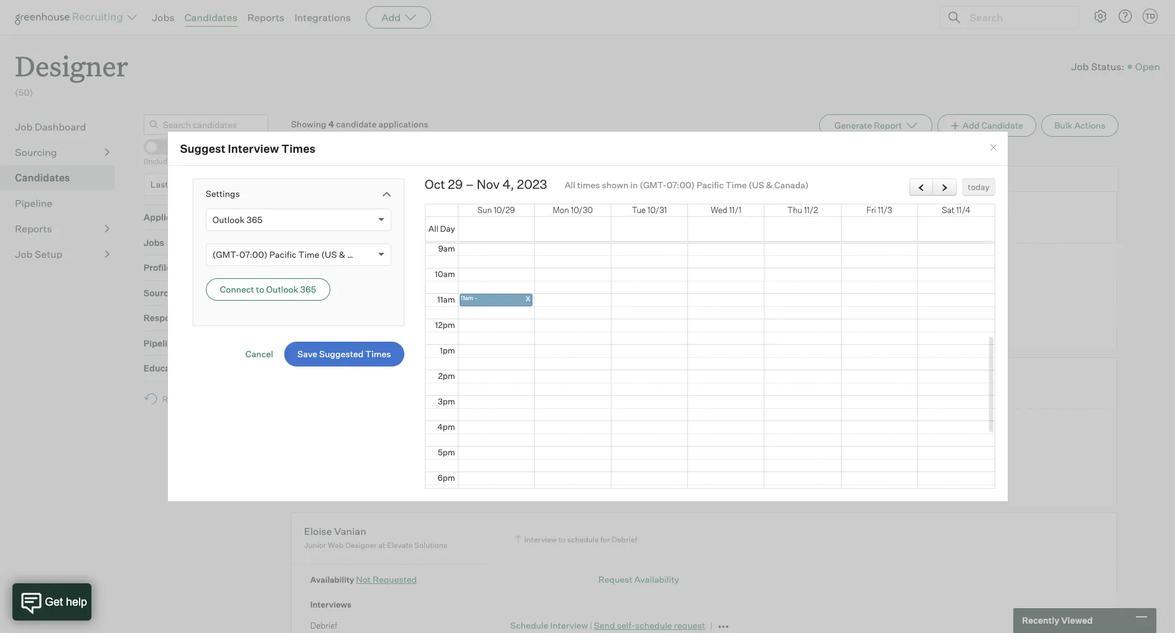 Task type: vqa. For each thing, say whether or not it's contained in the screenshot.
the to the left
no



Task type: locate. For each thing, give the bounding box(es) containing it.
2 send from the top
[[594, 621, 615, 632]]

last activity (new to old)
[[150, 179, 252, 190]]

0 horizontal spatial cancel
[[245, 349, 273, 359]]

at inside tim burton senior civil engineer at rsa engineering
[[378, 220, 385, 229]]

bulk actions
[[1054, 120, 1106, 130]]

1 horizontal spatial interviews
[[525, 380, 561, 390]]

0 horizontal spatial designer
[[15, 47, 128, 84]]

1 vertical spatial request availability
[[599, 420, 679, 430]]

1 vertical spatial 07:00)
[[239, 249, 267, 260]]

0 vertical spatial add
[[381, 11, 401, 24]]

2023 for 1,
[[598, 249, 619, 260]]

job for job setup
[[15, 248, 33, 260]]

send self-schedule request link for holding tank
[[594, 332, 705, 343]]

solutions
[[414, 542, 447, 551]]

holding up suggested in the bottom of the page
[[310, 332, 340, 342]]

tank up save suggested times
[[341, 332, 359, 342]]

0 horizontal spatial times
[[281, 142, 316, 155]]

1 vertical spatial send self-schedule request link
[[594, 621, 705, 632]]

2 request availability button from the top
[[599, 420, 679, 430]]

outlook down settings
[[212, 215, 245, 225]]

0 horizontal spatial 2023
[[517, 177, 547, 192]]

job left the status:
[[1071, 60, 1089, 73]]

fri 11/3
[[867, 205, 892, 215]]

0 vertical spatial pipeline
[[15, 197, 52, 209]]

pipeline down "sourcing"
[[15, 197, 52, 209]]

preliminary
[[616, 380, 656, 390]]

sent,
[[550, 249, 570, 260]]

0 vertical spatial candidate
[[982, 120, 1023, 130]]

right single arrow image
[[940, 184, 949, 192]]

interview inside "dialog"
[[228, 142, 279, 155]]

canada) down engineer
[[347, 249, 381, 260]]

1 send from the top
[[594, 332, 615, 343]]

nov inside suggest interview times "dialog"
[[477, 177, 500, 192]]

0 vertical spatial nov
[[477, 177, 500, 192]]

1 horizontal spatial reports
[[247, 11, 285, 24]]

send self-schedule request link
[[594, 332, 705, 343], [594, 621, 705, 632]]

open down showing
[[299, 145, 319, 155]]

0 vertical spatial request
[[599, 286, 632, 296]]

0 horizontal spatial add
[[381, 11, 401, 24]]

engineering
[[403, 220, 446, 229]]

2 vertical spatial request availability
[[599, 575, 679, 585]]

canada) up thu
[[774, 180, 809, 191]]

notes)
[[222, 157, 244, 166]]

2 request from the top
[[674, 621, 705, 632]]

1 vertical spatial interviews
[[310, 600, 351, 610]]

schedule for 3rd the schedule interview link from the bottom
[[510, 466, 548, 477]]

2 | from the top
[[590, 622, 592, 632]]

2 request from the top
[[599, 420, 632, 430]]

time up 11/1 on the right
[[726, 180, 747, 191]]

schedule inside interviews to schedule for preliminary screen link
[[571, 380, 603, 390]]

11/4
[[956, 205, 971, 215]]

to be sent, nov 1, 2023 at 12:00pm cancel
[[525, 249, 701, 260]]

1 horizontal spatial debrief
[[612, 535, 637, 545]]

showing 4 candidate applications
[[291, 119, 428, 129]]

sun
[[477, 205, 492, 215]]

reports link up job setup link
[[15, 221, 109, 236]]

0 vertical spatial request
[[674, 332, 705, 343]]

1 vertical spatial pipeline
[[144, 338, 178, 349]]

open
[[1135, 60, 1160, 73], [299, 145, 319, 155]]

schedule all
[[525, 445, 575, 455]]

1 vertical spatial debrief
[[310, 621, 337, 631]]

sat
[[942, 205, 955, 215]]

1 request from the top
[[674, 332, 705, 343]]

connect
[[220, 284, 254, 295]]

1 horizontal spatial tank
[[641, 214, 658, 223]]

nov right – on the top of the page
[[477, 177, 500, 192]]

reset
[[162, 394, 185, 405]]

candidate
[[982, 120, 1023, 130], [310, 249, 349, 259]]

1 vertical spatial reports
[[15, 223, 52, 235]]

job inside job setup link
[[15, 248, 33, 260]]

0 vertical spatial time
[[726, 180, 747, 191]]

1 horizontal spatial designer
[[345, 542, 377, 551]]

education
[[144, 363, 187, 374]]

0 horizontal spatial &
[[339, 249, 345, 260]]

2 vertical spatial request availability button
[[599, 575, 679, 585]]

5pm
[[438, 448, 455, 458]]

old)
[[236, 179, 252, 190]]

1 horizontal spatial holding
[[612, 214, 639, 223]]

0 vertical spatial times
[[281, 142, 316, 155]]

interview to schedule for holding tank link
[[513, 213, 661, 224]]

365 down the (gmt-07:00) pacific time (us & canada) option
[[300, 284, 316, 295]]

0 horizontal spatial candidates link
[[15, 170, 109, 185]]

open jobs
[[299, 145, 340, 155]]

tank up 12:00pm
[[641, 214, 658, 223]]

candidates link right jobs link
[[184, 11, 237, 24]]

1 vertical spatial candidate
[[310, 249, 349, 259]]

open for open jobs
[[299, 145, 319, 155]]

schedule for schedule all link
[[525, 445, 563, 455]]

request down interviews to schedule for preliminary screen
[[599, 420, 632, 430]]

0 vertical spatial designer
[[15, 47, 128, 84]]

job up "sourcing"
[[15, 121, 33, 133]]

email
[[351, 249, 372, 259]]

self- for holding tank
[[617, 332, 635, 343]]

0 vertical spatial open
[[1135, 60, 1160, 73]]

pipeline for pipeline tasks
[[144, 338, 178, 349]]

request for debrief
[[674, 621, 705, 632]]

times inside save suggested times button
[[365, 349, 391, 359]]

today
[[968, 182, 990, 192]]

pacific up connect to outlook 365
[[269, 249, 297, 260]]

add for add
[[381, 11, 401, 24]]

2 schedule interview link from the top
[[510, 466, 588, 477]]

0 vertical spatial request availability
[[599, 286, 679, 296]]

at left 12:00pm
[[621, 249, 629, 260]]

request availability button
[[599, 286, 679, 296], [599, 420, 679, 430], [599, 575, 679, 585]]

for inside 'interview to schedule for holding tank' link
[[601, 214, 610, 223]]

1 horizontal spatial 365
[[300, 284, 316, 295]]

2023 inside suggest interview times "dialog"
[[517, 177, 547, 192]]

bulk
[[1054, 120, 1073, 130]]

and
[[208, 157, 221, 166]]

3 request availability from the top
[[599, 575, 679, 585]]

open right the status:
[[1135, 60, 1160, 73]]

schedule for debrief
[[567, 535, 599, 545]]

(50)
[[15, 87, 33, 98]]

1 horizontal spatial outlook
[[266, 284, 298, 295]]

0 horizontal spatial candidate
[[310, 249, 349, 259]]

3 request from the top
[[599, 575, 632, 585]]

cancel right 12:00pm
[[673, 249, 701, 260]]

job inside job dashboard "link"
[[15, 121, 33, 133]]

pacific up the wed at the top
[[697, 180, 724, 191]]

designer down greenhouse recruiting image at left
[[15, 47, 128, 84]]

(gmt- up connect
[[212, 249, 239, 260]]

job for job dashboard
[[15, 121, 33, 133]]

junior
[[304, 542, 326, 551]]

1 horizontal spatial reports link
[[247, 11, 285, 24]]

1 schedule interview | send self-schedule request from the top
[[510, 332, 705, 343]]

1 vertical spatial request
[[599, 420, 632, 430]]

td button
[[1143, 9, 1158, 24]]

2 send self-schedule request link from the top
[[594, 621, 705, 632]]

self- for debrief
[[617, 621, 635, 632]]

(gmt- right the in
[[640, 180, 667, 191]]

candidates down "sourcing"
[[15, 172, 70, 184]]

0 horizontal spatial candidates
[[15, 172, 70, 184]]

schedule interview | send self-schedule request for debrief
[[510, 621, 705, 632]]

0 vertical spatial &
[[766, 180, 773, 191]]

all
[[565, 180, 575, 191], [429, 224, 438, 234], [565, 445, 575, 455]]

connect to outlook 365 button
[[206, 279, 331, 301]]

3 schedule interview link from the top
[[510, 487, 588, 498]]

to
[[225, 179, 234, 190], [559, 214, 566, 223], [256, 284, 264, 295], [562, 380, 570, 390], [559, 535, 566, 545]]

at left rsa
[[378, 220, 385, 229]]

schedule inside interview to schedule for debrief link
[[567, 535, 599, 545]]

for for burton
[[601, 214, 610, 223]]

eloise
[[304, 526, 332, 538]]

0 vertical spatial schedule interview | send self-schedule request
[[510, 332, 705, 343]]

1 horizontal spatial nov
[[572, 249, 588, 260]]

request availability button for preliminary
[[599, 420, 679, 430]]

job left setup
[[15, 248, 33, 260]]

job for job status:
[[1071, 60, 1089, 73]]

for for vanian
[[601, 535, 610, 545]]

open for open
[[1135, 60, 1160, 73]]

suggest
[[180, 142, 225, 155]]

2 self- from the top
[[617, 621, 635, 632]]

type
[[194, 212, 215, 223]]

schedule interview | send self-schedule request for holding tank
[[510, 332, 705, 343]]

schedule
[[510, 332, 548, 343], [525, 445, 563, 455], [510, 466, 548, 477], [510, 487, 548, 498], [510, 621, 548, 632]]

candidate down civil
[[310, 249, 349, 259]]

application
[[144, 212, 192, 223]]

1 horizontal spatial candidate
[[982, 120, 1023, 130]]

1 vertical spatial cancel
[[245, 349, 273, 359]]

outlook 365 option
[[212, 215, 263, 225]]

11/1
[[729, 205, 742, 215]]

request availability for debrief
[[599, 575, 679, 585]]

1 | from the top
[[590, 333, 592, 343]]

0 vertical spatial 2023
[[517, 177, 547, 192]]

pipeline up education at the bottom of page
[[144, 338, 178, 349]]

job dashboard
[[15, 121, 86, 133]]

reports link left integrations
[[247, 11, 285, 24]]

holding left 10/31
[[612, 214, 639, 223]]

1 vertical spatial add
[[963, 120, 980, 130]]

1 self- from the top
[[617, 332, 635, 343]]

0 vertical spatial candidates link
[[184, 11, 237, 24]]

profile details
[[144, 263, 203, 273]]

1 horizontal spatial times
[[365, 349, 391, 359]]

1 vertical spatial candidates link
[[15, 170, 109, 185]]

pipeline tasks
[[144, 338, 205, 349]]

0 vertical spatial canada)
[[774, 180, 809, 191]]

to for connect to outlook 365
[[256, 284, 264, 295]]

for inside interview to schedule for debrief link
[[601, 535, 610, 545]]

0 horizontal spatial time
[[298, 249, 319, 260]]

0 vertical spatial |
[[590, 333, 592, 343]]

request availability for preliminary
[[599, 420, 679, 430]]

2 vertical spatial jobs
[[144, 237, 164, 248]]

1 vertical spatial schedule interview | send self-schedule request
[[510, 621, 705, 632]]

1 vertical spatial jobs
[[321, 145, 340, 155]]

0 vertical spatial 365
[[247, 215, 263, 225]]

add
[[381, 11, 401, 24], [963, 120, 980, 130]]

cancel inside suggest interview times "dialog"
[[245, 349, 273, 359]]

1 vertical spatial |
[[590, 622, 592, 632]]

2023 right 1,
[[598, 249, 619, 260]]

activity
[[170, 179, 202, 190]]

1 send self-schedule request link from the top
[[594, 332, 705, 343]]

1 vertical spatial job
[[15, 121, 33, 133]]

1 horizontal spatial pacific
[[697, 180, 724, 191]]

0 vertical spatial request availability button
[[599, 286, 679, 296]]

365 down old)
[[247, 215, 263, 225]]

3 request availability button from the top
[[599, 575, 679, 585]]

nov for 1,
[[572, 249, 588, 260]]

reports left integrations
[[247, 11, 285, 24]]

1 vertical spatial times
[[365, 349, 391, 359]]

1 vertical spatial designer
[[345, 542, 377, 551]]

thu
[[788, 205, 802, 215]]

candidates right jobs link
[[184, 11, 237, 24]]

candidate
[[336, 119, 377, 129]]

sun 10/29
[[477, 205, 515, 215]]

designer down the vanian
[[345, 542, 377, 551]]

0 horizontal spatial (us
[[321, 249, 337, 260]]

0 vertical spatial reports
[[247, 11, 285, 24]]

mon
[[553, 205, 569, 215]]

1 vertical spatial canada)
[[347, 249, 381, 260]]

1 vertical spatial pacific
[[269, 249, 297, 260]]

(us
[[749, 180, 764, 191], [321, 249, 337, 260]]

all day
[[429, 224, 455, 234]]

schedule inside 'interview to schedule for holding tank' link
[[567, 214, 599, 223]]

tue
[[632, 205, 646, 215]]

civil
[[328, 220, 343, 229]]

0 vertical spatial send self-schedule request link
[[594, 332, 705, 343]]

1 vertical spatial request
[[674, 621, 705, 632]]

|
[[590, 333, 592, 343], [590, 622, 592, 632]]

candidate up close 'image'
[[982, 120, 1023, 130]]

07:00) up 10/31
[[667, 180, 695, 191]]

times down showing
[[281, 142, 316, 155]]

2023 right "4,"
[[517, 177, 547, 192]]

1 vertical spatial reports link
[[15, 221, 109, 236]]

send for debrief
[[594, 621, 615, 632]]

be
[[537, 249, 548, 260]]

for
[[601, 214, 610, 223], [604, 380, 614, 390], [601, 535, 610, 545]]

1 vertical spatial holding
[[310, 332, 340, 342]]

add for add candidate
[[963, 120, 980, 130]]

nov left 1,
[[572, 249, 588, 260]]

29
[[448, 177, 463, 192]]

to inside button
[[256, 284, 264, 295]]

time down senior
[[298, 249, 319, 260]]

report
[[874, 120, 902, 130]]

schedule interview
[[510, 466, 588, 477], [510, 487, 588, 498]]

07:00) up connect to outlook 365
[[239, 249, 267, 260]]

Search candidates field
[[144, 114, 268, 135]]

0 horizontal spatial holding
[[310, 332, 340, 342]]

1 horizontal spatial open
[[1135, 60, 1160, 73]]

send for holding tank
[[594, 332, 615, 343]]

1 vertical spatial request availability button
[[599, 420, 679, 430]]

0 horizontal spatial (gmt-
[[212, 249, 239, 260]]

request down to be sent, nov 1, 2023 at 12:00pm cancel
[[599, 286, 632, 296]]

outlook down the (gmt-07:00) pacific time (us & canada) option
[[266, 284, 298, 295]]

1 vertical spatial for
[[604, 380, 614, 390]]

2 schedule interview | send self-schedule request from the top
[[510, 621, 705, 632]]

1 vertical spatial send
[[594, 621, 615, 632]]

day
[[440, 224, 455, 234]]

1 horizontal spatial (us
[[749, 180, 764, 191]]

cancel left save
[[245, 349, 273, 359]]

2 request availability from the top
[[599, 420, 679, 430]]

interview to schedule for holding tank
[[525, 214, 658, 223]]

send self-schedule request link for debrief
[[594, 621, 705, 632]]

0 vertical spatial reports link
[[247, 11, 285, 24]]

today button
[[963, 179, 995, 196]]

1 vertical spatial all
[[429, 224, 438, 234]]

candidates link down sourcing link
[[15, 170, 109, 185]]

reports up 'job setup'
[[15, 223, 52, 235]]

generate report
[[835, 120, 902, 130]]

0 vertical spatial self-
[[617, 332, 635, 343]]

interviews inside interviews to schedule for preliminary screen link
[[525, 380, 561, 390]]

times up manager
[[365, 349, 391, 359]]

11/3
[[878, 205, 892, 215]]

vanian
[[334, 526, 366, 538]]

status:
[[1091, 60, 1125, 73]]

0 vertical spatial jobs
[[152, 11, 175, 24]]

save suggested times
[[297, 349, 391, 359]]

0 vertical spatial send
[[594, 332, 615, 343]]

request down interview to schedule for debrief
[[599, 575, 632, 585]]

4pm
[[437, 422, 455, 432]]

at left "elevate"
[[378, 542, 385, 551]]

pipeline for pipeline
[[15, 197, 52, 209]]

add inside popup button
[[381, 11, 401, 24]]

tim burton link
[[304, 204, 357, 218]]

(gmt-07:00) pacific time (us & canada) option
[[212, 249, 381, 260]]

0 horizontal spatial nov
[[477, 177, 500, 192]]

0 horizontal spatial open
[[299, 145, 319, 155]]



Task type: describe. For each thing, give the bounding box(es) containing it.
add candidate link
[[938, 114, 1036, 137]]

job/status
[[525, 174, 565, 184]]

365 inside connect to outlook 365 button
[[300, 284, 316, 295]]

design
[[304, 386, 329, 396]]

10/30
[[571, 205, 593, 215]]

all times shown in (gmt-07:00) pacific time (us & canada)
[[565, 180, 809, 191]]

1 vertical spatial (us
[[321, 249, 337, 260]]

1 horizontal spatial (gmt-
[[640, 180, 667, 191]]

11am
[[437, 295, 455, 305]]

job setup link
[[15, 247, 109, 262]]

outlook inside button
[[266, 284, 298, 295]]

0 horizontal spatial 07:00)
[[239, 249, 267, 260]]

interviews for interviews
[[310, 600, 351, 610]]

x link
[[459, 294, 532, 307]]

last activity (new to old) option
[[150, 179, 252, 190]]

to for interview to schedule for debrief
[[559, 535, 566, 545]]

senior
[[304, 220, 327, 229]]

designer link
[[15, 35, 128, 87]]

responsibility
[[144, 313, 204, 324]]

0 horizontal spatial debrief
[[310, 621, 337, 631]]

6pm
[[438, 474, 455, 483]]

1 vertical spatial &
[[339, 249, 345, 260]]

all for all day
[[429, 224, 438, 234]]

1 schedule interview from the top
[[510, 466, 588, 477]]

holding tank
[[310, 332, 359, 342]]

1 vertical spatial time
[[298, 249, 319, 260]]

close image
[[988, 143, 998, 153]]

all for all times shown in (gmt-07:00) pacific time (us & canada)
[[565, 180, 575, 191]]

0 horizontal spatial canada)
[[347, 249, 381, 260]]

job dashboard link
[[15, 119, 109, 134]]

sourcing
[[15, 146, 57, 158]]

source
[[144, 288, 174, 298]]

google
[[403, 386, 428, 396]]

showing
[[291, 119, 326, 129]]

add candidate
[[963, 120, 1023, 130]]

interview to schedule for debrief link
[[513, 534, 640, 546]]

1 horizontal spatial cancel
[[673, 249, 701, 260]]

to
[[525, 249, 536, 260]]

program
[[330, 386, 361, 396]]

configure image
[[1093, 9, 1108, 24]]

0 horizontal spatial tank
[[341, 332, 359, 342]]

0 vertical spatial tank
[[641, 214, 658, 223]]

nov for 4,
[[477, 177, 500, 192]]

cancel button
[[245, 349, 273, 359]]

at left 'google'
[[395, 386, 402, 396]]

9am
[[438, 244, 455, 254]]

request for preliminary
[[599, 420, 632, 430]]

schedule for preliminary
[[571, 380, 603, 390]]

availability for third "request availability" button from the bottom of the page
[[634, 286, 679, 296]]

schedule for holding
[[567, 214, 599, 223]]

tim
[[304, 204, 323, 216]]

x
[[526, 295, 530, 303]]

interviews to schedule for preliminary screen
[[525, 380, 682, 390]]

0 vertical spatial holding
[[612, 214, 639, 223]]

oct 29 – nov 4, 2023
[[425, 177, 547, 192]]

settings
[[206, 189, 240, 199]]

12:00pm
[[631, 249, 667, 260]]

checkmark image
[[149, 142, 159, 150]]

(gmt-07:00) pacific time (us & canada)
[[212, 249, 381, 260]]

1pm
[[440, 346, 455, 356]]

1 horizontal spatial &
[[766, 180, 773, 191]]

0 horizontal spatial outlook
[[212, 215, 245, 225]]

3pm
[[438, 397, 455, 407]]

in
[[630, 180, 638, 191]]

fri
[[867, 205, 876, 215]]

wed 11/1
[[711, 205, 742, 215]]

0 vertical spatial candidates
[[184, 11, 237, 24]]

elevate
[[387, 542, 413, 551]]

2pm
[[438, 371, 455, 381]]

request for debrief
[[599, 575, 632, 585]]

2 schedule interview from the top
[[510, 487, 588, 498]]

generate
[[835, 120, 872, 130]]

0 vertical spatial debrief
[[612, 535, 637, 545]]

at inside eloise vanian junior web designer at elevate solutions
[[378, 542, 385, 551]]

request availability button for debrief
[[599, 575, 679, 585]]

web
[[328, 542, 344, 551]]

suggest interview times
[[180, 142, 316, 155]]

dashboard
[[35, 121, 86, 133]]

1 horizontal spatial candidates link
[[184, 11, 237, 24]]

0 vertical spatial 07:00)
[[667, 180, 695, 191]]

suggested
[[319, 349, 364, 359]]

viewed
[[1061, 616, 1093, 627]]

schedule for 3rd the schedule interview link
[[510, 487, 548, 498]]

for inside interviews to schedule for preliminary screen link
[[604, 380, 614, 390]]

10am
[[435, 269, 455, 279]]

2023 for 4,
[[517, 177, 547, 192]]

1 vertical spatial (gmt-
[[212, 249, 239, 260]]

1 request availability button from the top
[[599, 286, 679, 296]]

integrations
[[295, 11, 351, 24]]

profile
[[144, 263, 171, 273]]

filters
[[187, 394, 212, 405]]

times for suggest interview times
[[281, 142, 316, 155]]

application type
[[144, 212, 215, 223]]

1 horizontal spatial canada)
[[774, 180, 809, 191]]

shown
[[602, 180, 629, 191]]

designer inside eloise vanian junior web designer at elevate solutions
[[345, 542, 377, 551]]

tasks
[[180, 338, 205, 349]]

availability for "request availability" button for debrief
[[634, 575, 679, 585]]

generate report button
[[819, 114, 933, 137]]

0 vertical spatial pacific
[[697, 180, 724, 191]]

oct
[[425, 177, 445, 192]]

candidate email
[[310, 249, 372, 259]]

rsa
[[386, 220, 402, 229]]

suggest interview times dialog
[[167, 14, 1008, 625]]

full text search (includes resumes and notes)
[[144, 141, 244, 166]]

(includes
[[144, 157, 175, 166]]

availability for "request availability" button for preliminary
[[634, 420, 679, 430]]

interviews for interviews to schedule for preliminary screen
[[525, 380, 561, 390]]

1 schedule interview link from the top
[[510, 332, 588, 343]]

10/31
[[648, 205, 667, 215]]

times for save suggested times
[[365, 349, 391, 359]]

0 horizontal spatial 365
[[247, 215, 263, 225]]

burton
[[325, 204, 357, 216]]

0 vertical spatial (us
[[749, 180, 764, 191]]

greenhouse recruiting image
[[15, 10, 127, 25]]

sat 11/4
[[942, 205, 971, 215]]

td button
[[1140, 6, 1160, 26]]

tue 10/31
[[632, 205, 667, 215]]

reset filters button
[[144, 388, 218, 411]]

2 vertical spatial all
[[565, 445, 575, 455]]

setup
[[35, 248, 62, 260]]

0 horizontal spatial reports link
[[15, 221, 109, 236]]

1 request from the top
[[599, 286, 632, 296]]

Search text field
[[967, 8, 1068, 26]]

jobs link
[[152, 11, 175, 24]]

4 schedule interview link from the top
[[510, 621, 588, 632]]

screen
[[657, 380, 682, 390]]

| for holding tank
[[590, 333, 592, 343]]

left single arrow image
[[917, 184, 926, 192]]

last
[[150, 179, 168, 190]]

1 request availability from the top
[[599, 286, 679, 296]]

to for interviews to schedule for preliminary screen
[[562, 380, 570, 390]]

applications
[[379, 119, 428, 129]]

11/2
[[804, 205, 818, 215]]

eloise vanian junior web designer at elevate solutions
[[304, 526, 447, 551]]

| for debrief
[[590, 622, 592, 632]]

to for interview to schedule for holding tank
[[559, 214, 566, 223]]

request for holding tank
[[674, 332, 705, 343]]

recently
[[1022, 616, 1060, 627]]

job setup
[[15, 248, 62, 260]]

text
[[196, 141, 213, 151]]

1 horizontal spatial time
[[726, 180, 747, 191]]

thu 11/2
[[788, 205, 818, 215]]

job status:
[[1071, 60, 1125, 73]]

0 horizontal spatial pacific
[[269, 249, 297, 260]]

candidate reports are now available! apply filters and select "view in app" element
[[819, 114, 933, 137]]



